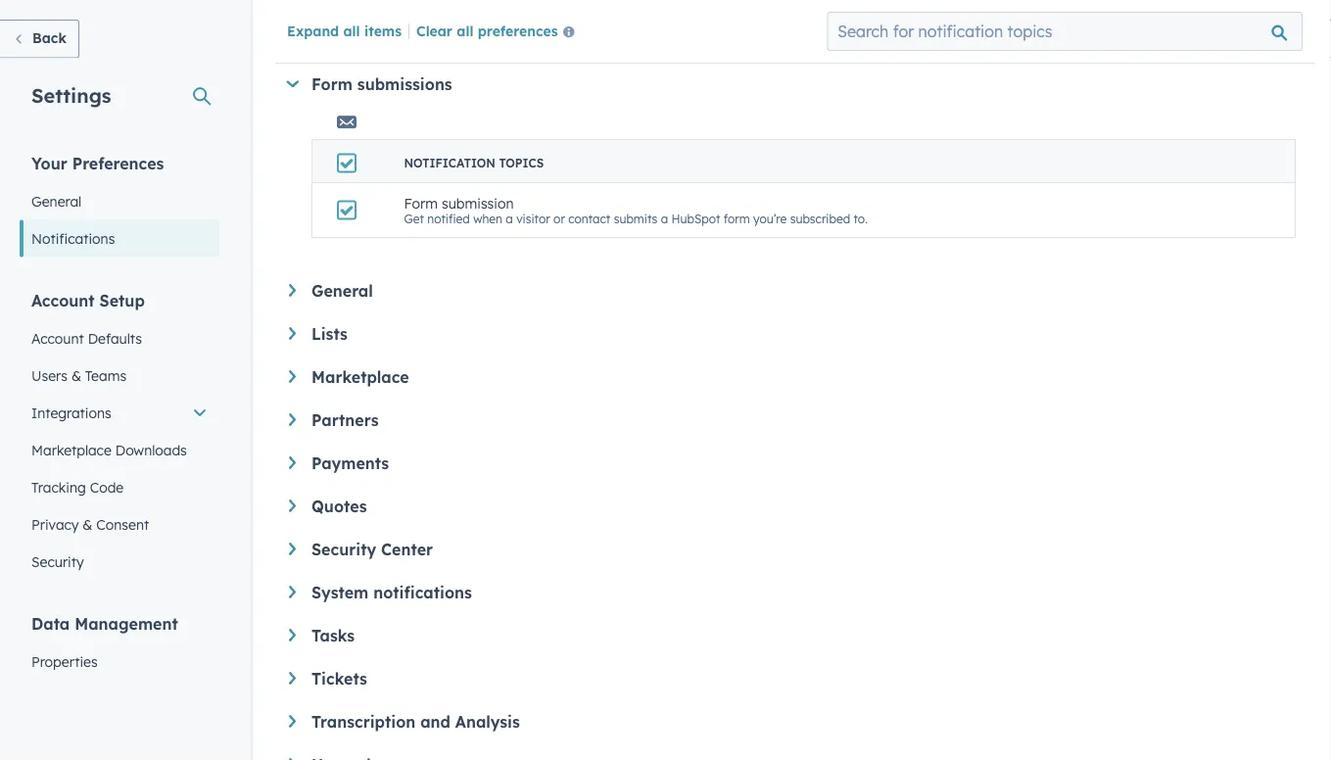 Task type: locate. For each thing, give the bounding box(es) containing it.
submissions
[[357, 74, 452, 94]]

1 horizontal spatial security
[[312, 540, 376, 560]]

caret image inside security center dropdown button
[[289, 543, 296, 555]]

& right users
[[71, 367, 81, 384]]

tasks button
[[289, 626, 1296, 646]]

properties link
[[20, 643, 220, 681]]

tracking
[[31, 479, 86, 496]]

3 caret image from the top
[[289, 500, 296, 512]]

0 horizontal spatial all
[[343, 22, 360, 39]]

0 vertical spatial general
[[31, 193, 82, 210]]

1 vertical spatial form
[[404, 194, 438, 211]]

1 horizontal spatial &
[[83, 516, 92, 533]]

2 account from the top
[[31, 330, 84, 347]]

transcription and analysis button
[[289, 712, 1296, 732]]

caret image inside tickets dropdown button
[[289, 672, 296, 685]]

& inside users & teams link
[[71, 367, 81, 384]]

5 caret image from the top
[[289, 586, 296, 599]]

marketplace inside account setup "element"
[[31, 441, 112, 459]]

and
[[421, 712, 451, 732]]

2 caret image from the top
[[289, 457, 296, 469]]

caret image
[[286, 81, 299, 87], [289, 327, 296, 340], [289, 370, 296, 383], [289, 414, 296, 426], [289, 629, 296, 642], [289, 758, 296, 760]]

or
[[554, 211, 565, 226]]

all inside 'button'
[[457, 22, 474, 39]]

7 caret image from the top
[[289, 715, 296, 728]]

0 horizontal spatial a
[[506, 211, 513, 226]]

0 horizontal spatial &
[[71, 367, 81, 384]]

tickets
[[312, 669, 367, 689]]

form inside form submission get notified when a visitor or contact submits a hubspot form you're subscribed to.
[[404, 194, 438, 211]]

all left items
[[343, 22, 360, 39]]

caret image inside system notifications dropdown button
[[289, 586, 296, 599]]

security center button
[[289, 540, 1296, 560]]

setup
[[99, 291, 145, 310]]

form down expand all items
[[312, 74, 353, 94]]

2 a from the left
[[661, 211, 668, 226]]

your preferences
[[31, 153, 164, 173]]

& inside privacy & consent link
[[83, 516, 92, 533]]

0 horizontal spatial general
[[31, 193, 82, 210]]

caret image inside "payments" dropdown button
[[289, 457, 296, 469]]

caret image for lists
[[289, 327, 296, 340]]

teams
[[85, 367, 127, 384]]

caret image inside transcription and analysis dropdown button
[[289, 715, 296, 728]]

1 horizontal spatial marketplace
[[312, 367, 409, 387]]

6 caret image from the top
[[289, 672, 296, 685]]

caret image for marketplace
[[289, 370, 296, 383]]

1 account from the top
[[31, 291, 95, 310]]

account
[[31, 291, 95, 310], [31, 330, 84, 347]]

defaults
[[88, 330, 142, 347]]

data
[[31, 614, 70, 634]]

caret image for security center
[[289, 543, 296, 555]]

security inside account setup "element"
[[31, 553, 84, 570]]

1 horizontal spatial form
[[404, 194, 438, 211]]

0 horizontal spatial marketplace
[[31, 441, 112, 459]]

1 a from the left
[[506, 211, 513, 226]]

notification topics
[[404, 156, 544, 171]]

expand all items button
[[287, 22, 402, 39]]

0 vertical spatial account
[[31, 291, 95, 310]]

4 caret image from the top
[[289, 543, 296, 555]]

1 vertical spatial general
[[312, 281, 373, 301]]

a
[[506, 211, 513, 226], [661, 211, 668, 226]]

a right "submits" at top
[[661, 211, 668, 226]]

1 caret image from the top
[[289, 284, 296, 297]]

account for account defaults
[[31, 330, 84, 347]]

1 vertical spatial account
[[31, 330, 84, 347]]

caret image inside tasks dropdown button
[[289, 629, 296, 642]]

account up users
[[31, 330, 84, 347]]

contact
[[569, 211, 611, 226]]

users & teams link
[[20, 357, 220, 394]]

caret image inside marketplace dropdown button
[[289, 370, 296, 383]]

system
[[312, 583, 369, 603]]

0 vertical spatial &
[[71, 367, 81, 384]]

form down notification
[[404, 194, 438, 211]]

security
[[312, 540, 376, 560], [31, 553, 84, 570]]

properties
[[31, 653, 98, 670]]

all for expand
[[343, 22, 360, 39]]

2 all from the left
[[457, 22, 474, 39]]

security down privacy
[[31, 553, 84, 570]]

form
[[312, 74, 353, 94], [404, 194, 438, 211]]

visitor
[[517, 211, 550, 226]]

settings
[[31, 83, 111, 107]]

marketplace down integrations
[[31, 441, 112, 459]]

general up "lists"
[[312, 281, 373, 301]]

&
[[71, 367, 81, 384], [83, 516, 92, 533]]

1 vertical spatial marketplace
[[31, 441, 112, 459]]

subscribed
[[791, 211, 851, 226]]

hubspot
[[672, 211, 721, 226]]

all for clear
[[457, 22, 474, 39]]

account defaults
[[31, 330, 142, 347]]

0 horizontal spatial security
[[31, 553, 84, 570]]

0 vertical spatial marketplace
[[312, 367, 409, 387]]

caret image for form submissions
[[286, 81, 299, 87]]

transcription and analysis
[[312, 712, 520, 732]]

caret image inside partners dropdown button
[[289, 414, 296, 426]]

caret image inside the quotes dropdown button
[[289, 500, 296, 512]]

account defaults link
[[20, 320, 220, 357]]

1 horizontal spatial a
[[661, 211, 668, 226]]

caret image inside form submissions dropdown button
[[286, 81, 299, 87]]

general
[[31, 193, 82, 210], [312, 281, 373, 301]]

caret image for system notifications
[[289, 586, 296, 599]]

marketplace
[[312, 367, 409, 387], [31, 441, 112, 459]]

caret image for quotes
[[289, 500, 296, 512]]

account inside the account defaults link
[[31, 330, 84, 347]]

marketplace for marketplace downloads
[[31, 441, 112, 459]]

a right when in the left of the page
[[506, 211, 513, 226]]

0 horizontal spatial form
[[312, 74, 353, 94]]

all right 'clear'
[[457, 22, 474, 39]]

caret image inside general dropdown button
[[289, 284, 296, 297]]

1 vertical spatial &
[[83, 516, 92, 533]]

account for account setup
[[31, 291, 95, 310]]

lists button
[[289, 324, 1296, 344]]

tracking code link
[[20, 469, 220, 506]]

tracking code
[[31, 479, 124, 496]]

all
[[343, 22, 360, 39], [457, 22, 474, 39]]

caret image
[[289, 284, 296, 297], [289, 457, 296, 469], [289, 500, 296, 512], [289, 543, 296, 555], [289, 586, 296, 599], [289, 672, 296, 685], [289, 715, 296, 728]]

security link
[[20, 543, 220, 581]]

general down your
[[31, 193, 82, 210]]

account up account defaults
[[31, 291, 95, 310]]

account setup element
[[20, 290, 220, 581]]

1 all from the left
[[343, 22, 360, 39]]

notified
[[427, 211, 470, 226]]

0 vertical spatial form
[[312, 74, 353, 94]]

caret image for payments
[[289, 457, 296, 469]]

quotes
[[312, 497, 367, 516]]

caret image inside the lists 'dropdown button'
[[289, 327, 296, 340]]

1 horizontal spatial all
[[457, 22, 474, 39]]

marketplace button
[[289, 367, 1296, 387]]

1 horizontal spatial general
[[312, 281, 373, 301]]

& right privacy
[[83, 516, 92, 533]]

integrations button
[[20, 394, 220, 432]]

security up the system
[[312, 540, 376, 560]]

account setup
[[31, 291, 145, 310]]

marketplace up partners
[[312, 367, 409, 387]]

consent
[[96, 516, 149, 533]]

lists
[[312, 324, 348, 344]]



Task type: vqa. For each thing, say whether or not it's contained in the screenshot.
menu
no



Task type: describe. For each thing, give the bounding box(es) containing it.
data management element
[[20, 613, 220, 760]]

clear all preferences
[[416, 22, 558, 39]]

users
[[31, 367, 68, 384]]

users & teams
[[31, 367, 127, 384]]

management
[[75, 614, 178, 634]]

notifications
[[374, 583, 472, 603]]

downloads
[[115, 441, 187, 459]]

analysis
[[455, 712, 520, 732]]

general link
[[20, 183, 220, 220]]

privacy & consent link
[[20, 506, 220, 543]]

form submissions
[[312, 74, 452, 94]]

preferences
[[72, 153, 164, 173]]

partners
[[312, 411, 379, 430]]

& for users
[[71, 367, 81, 384]]

back link
[[0, 20, 79, 58]]

preferences
[[478, 22, 558, 39]]

marketplace for marketplace
[[312, 367, 409, 387]]

caret image for general
[[289, 284, 296, 297]]

system notifications
[[312, 583, 472, 603]]

system notifications button
[[289, 583, 1296, 603]]

payments button
[[289, 454, 1296, 473]]

caret image for transcription and analysis
[[289, 715, 296, 728]]

your preferences element
[[20, 152, 220, 257]]

notifications
[[31, 230, 115, 247]]

transcription
[[312, 712, 416, 732]]

you're
[[754, 211, 787, 226]]

integrations
[[31, 404, 111, 421]]

general inside general link
[[31, 193, 82, 210]]

clear
[[416, 22, 453, 39]]

marketplace downloads link
[[20, 432, 220, 469]]

form
[[724, 211, 750, 226]]

caret image for partners
[[289, 414, 296, 426]]

marketplace downloads
[[31, 441, 187, 459]]

security for security center
[[312, 540, 376, 560]]

payments
[[312, 454, 389, 473]]

back
[[32, 29, 67, 47]]

notifications link
[[20, 220, 220, 257]]

topics
[[499, 156, 544, 171]]

security for security
[[31, 553, 84, 570]]

code
[[90, 479, 124, 496]]

privacy & consent
[[31, 516, 149, 533]]

your
[[31, 153, 67, 173]]

form for form submissions
[[312, 74, 353, 94]]

get
[[404, 211, 424, 226]]

& for privacy
[[83, 516, 92, 533]]

data management
[[31, 614, 178, 634]]

security center
[[312, 540, 433, 560]]

to.
[[854, 211, 868, 226]]

expand all items
[[287, 22, 402, 39]]

form submission get notified when a visitor or contact submits a hubspot form you're subscribed to.
[[404, 194, 868, 226]]

center
[[381, 540, 433, 560]]

privacy
[[31, 516, 79, 533]]

when
[[473, 211, 503, 226]]

form submissions button
[[286, 74, 1296, 94]]

partners button
[[289, 411, 1296, 430]]

submission
[[442, 194, 514, 211]]

caret image for tasks
[[289, 629, 296, 642]]

general button
[[289, 281, 1296, 301]]

clear all preferences button
[[416, 20, 583, 44]]

submits
[[614, 211, 658, 226]]

items
[[364, 22, 402, 39]]

form for form submission get notified when a visitor or contact submits a hubspot form you're subscribed to.
[[404, 194, 438, 211]]

caret image for tickets
[[289, 672, 296, 685]]

Search for notification topics search field
[[827, 12, 1303, 51]]

expand
[[287, 22, 339, 39]]

tickets button
[[289, 669, 1296, 689]]

quotes button
[[289, 497, 1296, 516]]

notification
[[404, 156, 496, 171]]

tasks
[[312, 626, 355, 646]]



